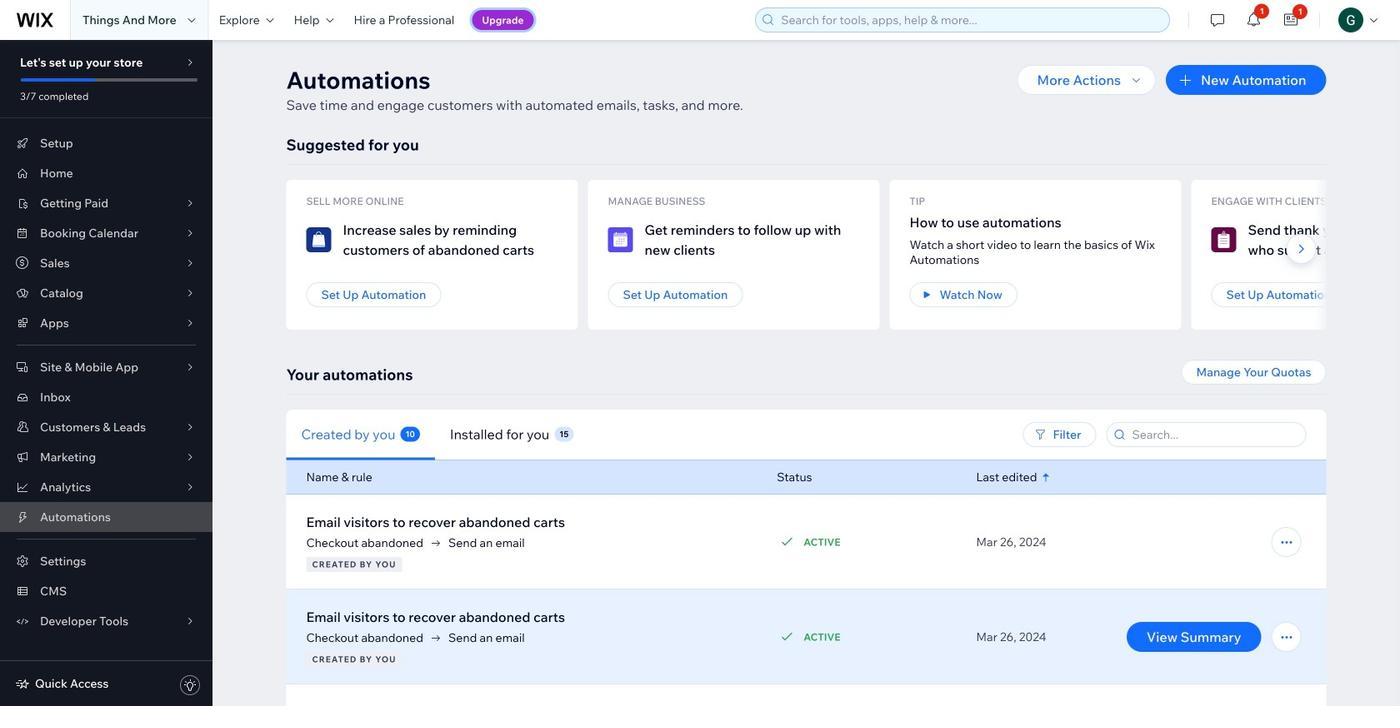 Task type: describe. For each thing, give the bounding box(es) containing it.
Search... field
[[1127, 423, 1301, 447]]



Task type: locate. For each thing, give the bounding box(es) containing it.
1 category image from the left
[[306, 228, 331, 253]]

1 horizontal spatial category image
[[608, 228, 633, 253]]

category image
[[1212, 228, 1237, 253]]

2 category image from the left
[[608, 228, 633, 253]]

list
[[286, 180, 1400, 330]]

sidebar element
[[0, 40, 213, 707]]

Search for tools, apps, help & more... field
[[776, 8, 1165, 32]]

0 horizontal spatial category image
[[306, 228, 331, 253]]

category image
[[306, 228, 331, 253], [608, 228, 633, 253]]

tab list
[[286, 410, 818, 461]]



Task type: vqa. For each thing, say whether or not it's contained in the screenshot.
LIST
yes



